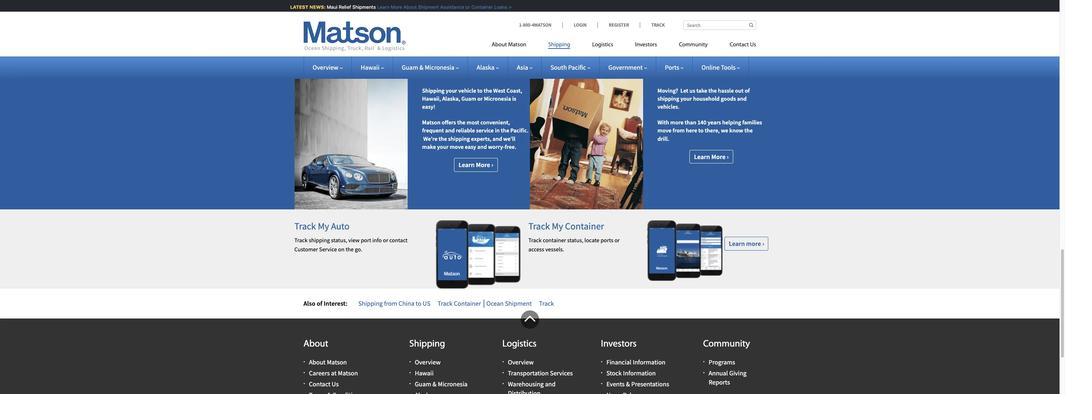 Task type: describe. For each thing, give the bounding box(es) containing it.
your for moving
[[689, 71, 706, 83]]

top menu navigation
[[492, 38, 757, 53]]

get a free quote link
[[430, 4, 473, 12]]

877-
[[594, 4, 606, 12]]

alaska
[[477, 63, 495, 72]]

or inside track container status, locate ports or access vessels.
[[615, 237, 620, 244]]

2 horizontal spatial ›
[[763, 240, 765, 248]]

overview link for logistics
[[508, 358, 534, 367]]

ship your vehicle
[[422, 71, 490, 83]]

more inside the with more than 140 years helping families move from here to there, we know the drill.
[[671, 119, 684, 126]]

shipping inside 'matson offers the most convenient, frequent and reliable service in the pacific. we're the shipping experts, and we'll make your move easy and worry-free.'
[[448, 135, 470, 142]]

we're
[[424, 135, 438, 142]]

about matson link for careers at matson link
[[309, 358, 347, 367]]

take
[[697, 87, 708, 94]]

relief
[[335, 4, 347, 10]]

or right the free
[[462, 4, 467, 10]]

shipping inside track shipping status, view port info or contact customer service on the go.
[[309, 237, 330, 244]]

guam inside shipping your vehicle to the west coast, hawaii, alaska, guam or micronesia is easy!
[[462, 95, 476, 102]]

micronesia inside shipping your vehicle to the west coast, hawaii, alaska, guam or micronesia is easy!
[[484, 95, 511, 102]]

track shipping status, view port info or contact customer service on the go.
[[295, 237, 408, 253]]

investors inside footer
[[601, 340, 637, 350]]

call
[[578, 4, 588, 12]]

0 vertical spatial container
[[468, 4, 489, 10]]

government link
[[609, 63, 647, 72]]

0 horizontal spatial contact us link
[[309, 380, 339, 389]]

investors link
[[625, 38, 668, 53]]

quote
[[457, 4, 473, 12]]

household
[[708, 71, 751, 83]]

careers
[[309, 369, 330, 378]]

micronesia inside overview hawaii guam & micronesia
[[438, 380, 468, 389]]

2 vertical spatial container
[[454, 299, 481, 308]]

programs annual giving reports
[[709, 358, 747, 387]]

and inside overview transportation services warehousing and distribution
[[545, 380, 556, 389]]

united
[[362, 14, 380, 23]]

search image
[[750, 23, 754, 27]]

login link
[[563, 22, 598, 28]]

speak
[[639, 4, 655, 12]]

1 horizontal spatial asia
[[517, 63, 529, 72]]

1 vertical spatial hawaii link
[[415, 369, 434, 378]]

reports
[[709, 378, 730, 387]]

backtop image
[[521, 311, 539, 329]]

0 horizontal spatial hawaii
[[361, 63, 380, 72]]

tools
[[721, 63, 736, 72]]

› for vehicle
[[492, 161, 494, 169]]

us
[[690, 87, 696, 94]]

contact
[[390, 237, 408, 244]]

a inside the to speak with a matson customer service representative in the united states.
[[670, 4, 674, 12]]

and up the worry-
[[493, 135, 502, 142]]

>
[[505, 4, 508, 10]]

1 vertical spatial track link
[[539, 299, 554, 308]]

service inside the to speak with a matson customer service representative in the united states.
[[723, 4, 743, 12]]

ports
[[665, 63, 680, 72]]

transportation services link
[[508, 369, 573, 378]]

in inside the to speak with a matson customer service representative in the united states.
[[345, 14, 350, 23]]

1 horizontal spatial shipment
[[505, 299, 532, 308]]

logistics inside top menu navigation
[[593, 42, 614, 48]]

your inside shipping your vehicle to the west coast, hawaii, alaska, guam or micronesia is easy!
[[446, 87, 457, 94]]

2 horizontal spatial asia
[[544, 4, 556, 12]]

events
[[607, 380, 625, 389]]

matson right at
[[338, 369, 358, 378]]

the inside the with more than 140 years helping families move from here to there, we know the drill.
[[745, 127, 753, 134]]

the inside shipping your vehicle to the west coast, hawaii, alaska, guam or micronesia is easy!
[[484, 87, 492, 94]]

ports
[[601, 237, 614, 244]]

overview for overview
[[313, 63, 339, 72]]

easy!
[[422, 103, 436, 110]]

the right "we're"
[[439, 135, 447, 142]]

1 vertical spatial of
[[317, 299, 323, 308]]

learn more › link for household
[[690, 150, 734, 164]]

learn more about shipment assistance or container loans > link
[[374, 4, 508, 10]]

overview for overview transportation services warehousing and distribution
[[508, 358, 534, 367]]

investors inside top menu navigation
[[635, 42, 657, 48]]

to left the us
[[416, 299, 422, 308]]

1 , from the left
[[420, 4, 422, 12]]

the inside the to speak with a matson customer service representative in the united states.
[[351, 14, 360, 23]]

we'll
[[504, 135, 516, 142]]

0 vertical spatial contact us link
[[719, 38, 757, 53]]

& inside overview hawaii guam & micronesia
[[433, 380, 437, 389]]

events & presentations link
[[607, 380, 670, 389]]

or inside track shipping status, view port info or contact customer service on the go.
[[383, 237, 388, 244]]

to inside shipping your vehicle to the west coast, hawaii, alaska, guam or micronesia is easy!
[[478, 87, 483, 94]]

latest news: maui relief shipments learn more about shipment assistance or container loans >
[[287, 4, 508, 10]]

with
[[658, 119, 670, 126]]

contact us
[[730, 42, 757, 48]]

also
[[304, 299, 316, 308]]

my for auto
[[318, 220, 329, 232]]

community link
[[668, 38, 719, 53]]

overview for overview hawaii guam & micronesia
[[415, 358, 441, 367]]

moving?  let us take the hassle out of shipping your household goods and vehicles.
[[658, 87, 750, 110]]

1 a from the left
[[440, 4, 444, 12]]

about for about
[[304, 340, 328, 350]]

guam & micronesia
[[402, 63, 455, 72]]

most
[[467, 119, 480, 126]]

guam & micronesia link for the hawaii link to the top
[[402, 63, 459, 72]]

with
[[657, 4, 669, 12]]

to inside the to speak with a matson customer service representative in the united states.
[[632, 4, 638, 12]]

south
[[551, 63, 567, 72]]

warehousing
[[508, 380, 544, 389]]

your for ship
[[442, 71, 460, 83]]

online tools link
[[702, 63, 740, 72]]

shipping from china to us
[[358, 299, 431, 308]]

Search search field
[[684, 20, 757, 30]]

pacific
[[569, 63, 586, 72]]

678-
[[606, 4, 618, 12]]

distribution
[[508, 389, 541, 394]]

years
[[708, 119, 721, 126]]

hassle
[[718, 87, 734, 94]]

0 vertical spatial information
[[633, 358, 666, 367]]

guam & micronesia link for the bottommost the hawaii link
[[415, 380, 468, 389]]

about for about matson
[[492, 42, 507, 48]]

0 horizontal spatial shipment
[[414, 4, 435, 10]]

0 vertical spatial micronesia
[[425, 63, 455, 72]]

track for track my container
[[529, 220, 550, 232]]

track my auto link
[[295, 220, 350, 232]]

overview hawaii guam & micronesia
[[415, 358, 468, 389]]

financial information stock information events & presentations
[[607, 358, 670, 389]]

helping
[[723, 119, 742, 126]]

1 horizontal spatial 1-
[[589, 4, 594, 12]]

or inside shipping your vehicle to the west coast, hawaii, alaska, guam or micronesia is easy!
[[478, 95, 483, 102]]

shipping inside footer
[[410, 340, 445, 350]]

2 a from the left
[[505, 4, 509, 12]]

hawaii,
[[422, 95, 441, 102]]

stock information link
[[607, 369, 656, 378]]

1 vertical spatial container
[[565, 220, 604, 232]]

west
[[494, 87, 506, 94]]

to left book
[[483, 4, 489, 12]]

easy
[[465, 143, 476, 150]]

reliable
[[456, 127, 475, 134]]

about for about matson careers at matson contact us
[[309, 358, 326, 367]]

service
[[319, 246, 337, 253]]

shipping link
[[538, 38, 582, 53]]

and inside moving?  let us take the hassle out of shipping your household goods and vehicles.
[[738, 95, 747, 102]]

also of interest:
[[304, 299, 348, 308]]

maui
[[323, 4, 334, 10]]

status, for container
[[568, 237, 584, 244]]

port
[[361, 237, 371, 244]]

goods
[[721, 95, 736, 102]]

register
[[609, 22, 629, 28]]

warehousing and distribution link
[[508, 380, 556, 394]]

online
[[702, 63, 720, 72]]

matson inside top menu navigation
[[508, 42, 527, 48]]

2 , from the left
[[473, 4, 475, 12]]

footer containing about
[[0, 311, 1060, 394]]

about matson
[[492, 42, 527, 48]]

interest:
[[324, 299, 348, 308]]

ports link
[[665, 63, 684, 72]]

service inside 'matson offers the most convenient, frequent and reliable service in the pacific. we're the shipping experts, and we'll make your move easy and worry-free.'
[[476, 127, 494, 134]]

login
[[574, 22, 587, 28]]

presentations
[[632, 380, 670, 389]]

track my container
[[529, 220, 604, 232]]



Task type: locate. For each thing, give the bounding box(es) containing it.
track my auto app shown on mobile phone. image
[[436, 221, 521, 289]]

to speak with a matson customer service representative in the united states.
[[304, 4, 743, 23]]

shipments
[[349, 4, 372, 10]]

1 horizontal spatial hawaii link
[[415, 369, 434, 378]]

go.
[[355, 246, 362, 253]]

contact us link down careers
[[309, 380, 339, 389]]

south pacific link
[[551, 63, 591, 72]]

track container status, locate ports or access vessels.
[[529, 237, 620, 253]]

the up reliable
[[457, 119, 466, 126]]

programs link
[[709, 358, 736, 367]]

matson inside 'matson offers the most convenient, frequent and reliable service in the pacific. we're the shipping experts, and we'll make your move easy and worry-free.'
[[422, 119, 441, 126]]

we
[[721, 127, 729, 134]]

the left 'west' on the left top of the page
[[484, 87, 492, 94]]

on right service at the bottom
[[338, 246, 345, 253]]

track my container link
[[529, 220, 604, 232]]

track for track shipping status, view port info or contact customer service on the go.
[[295, 237, 308, 244]]

0 horizontal spatial overview link
[[313, 63, 343, 72]]

0 vertical spatial hawaii
[[361, 63, 380, 72]]

0 vertical spatial 1-
[[589, 4, 594, 12]]

a right loans on the left top
[[505, 4, 509, 12]]

0 horizontal spatial track link
[[539, 299, 554, 308]]

the up household
[[709, 87, 717, 94]]

the left go.
[[346, 246, 354, 253]]

track for track container │ocean shipment
[[438, 299, 453, 308]]

your up us
[[689, 71, 706, 83]]

my for container
[[552, 220, 563, 232]]

shipping up hawaii, at top
[[422, 87, 445, 94]]

container left book
[[468, 4, 489, 10]]

learn more › for household
[[694, 153, 729, 161]]

1 horizontal spatial &
[[433, 380, 437, 389]]

and down 'out'
[[738, 95, 747, 102]]

matson
[[675, 4, 695, 12], [508, 42, 527, 48], [422, 119, 441, 126], [327, 358, 347, 367], [338, 369, 358, 378]]

0 horizontal spatial status,
[[331, 237, 347, 244]]

0 horizontal spatial asia
[[409, 4, 420, 12]]

experts,
[[471, 135, 492, 142]]

0 horizontal spatial of
[[317, 299, 323, 308]]

status, inside track container status, locate ports or access vessels.
[[568, 237, 584, 244]]

further
[[314, 4, 333, 12]]

information
[[633, 358, 666, 367], [623, 369, 656, 378]]

track container │ocean shipment link
[[438, 299, 532, 308]]

0 vertical spatial track link
[[640, 22, 665, 28]]

car ready to be transported on matson ship. image
[[295, 57, 408, 210]]

3 , from the left
[[556, 4, 558, 12]]

1 vertical spatial hawaii
[[415, 369, 434, 378]]

on up united
[[368, 4, 375, 12]]

0 horizontal spatial ›
[[492, 161, 494, 169]]

0 vertical spatial about matson link
[[492, 38, 538, 53]]

moving?
[[658, 87, 679, 94]]

logistics inside footer
[[503, 340, 537, 350]]

your inside 'matson offers the most convenient, frequent and reliable service in the pacific. we're the shipping experts, and we'll make your move easy and worry-free.'
[[437, 143, 449, 150]]

1 vertical spatial shipment
[[505, 299, 532, 308]]

0 horizontal spatial from
[[384, 299, 397, 308]]

1 vertical spatial guam
[[462, 95, 476, 102]]

to
[[402, 4, 408, 12], [423, 4, 429, 12], [483, 4, 489, 12], [537, 4, 543, 12], [632, 4, 638, 12], [478, 87, 483, 94], [699, 127, 704, 134], [416, 299, 422, 308]]

on
[[368, 4, 375, 12], [338, 246, 345, 253]]

matson right with at the right
[[675, 4, 695, 12]]

matson up frequent
[[422, 119, 441, 126]]

1 horizontal spatial a
[[505, 4, 509, 12]]

frequent
[[422, 127, 444, 134]]

move up drill.
[[658, 127, 672, 134]]

1-877-678-ship link
[[589, 4, 631, 12]]

matson offers the most convenient, frequent and reliable service in the pacific. we're the shipping experts, and we'll make your move easy and worry-free.
[[422, 119, 529, 150]]

your right 'ship' on the left
[[442, 71, 460, 83]]

giving
[[730, 369, 747, 378]]

overview
[[313, 63, 339, 72], [415, 358, 441, 367], [508, 358, 534, 367]]

guam inside overview hawaii guam & micronesia
[[415, 380, 431, 389]]

track my container app shown on mobile phone. image
[[648, 221, 723, 281]]

1 vertical spatial contact us link
[[309, 380, 339, 389]]

overview link for shipping
[[415, 358, 441, 367]]

on inside track shipping status, view port info or contact customer service on the go.
[[338, 246, 345, 253]]

1 vertical spatial service
[[476, 127, 494, 134]]

track inside track container status, locate ports or access vessels.
[[529, 237, 542, 244]]

0 horizontal spatial overview
[[313, 63, 339, 72]]

move inside the with more than 140 years helping families move from here to there, we know the drill.
[[658, 127, 672, 134]]

0 horizontal spatial in
[[345, 14, 350, 23]]

view
[[349, 237, 360, 244]]

1 horizontal spatial logistics
[[593, 42, 614, 48]]

status, for auto
[[331, 237, 347, 244]]

investors up financial
[[601, 340, 637, 350]]

from
[[673, 127, 685, 134], [384, 299, 397, 308]]

us inside about matson careers at matson contact us
[[332, 380, 339, 389]]

info
[[373, 237, 382, 244]]

1 vertical spatial information
[[623, 369, 656, 378]]

1 horizontal spatial ›
[[727, 153, 729, 161]]

2 horizontal spatial ,
[[556, 4, 558, 12]]

2 your from the left
[[689, 71, 706, 83]]

0 horizontal spatial my
[[318, 220, 329, 232]]

about matson link up asia link
[[492, 38, 538, 53]]

logistics down register link
[[593, 42, 614, 48]]

us down search image
[[750, 42, 757, 48]]

ship
[[618, 4, 631, 12]]

move left easy
[[450, 143, 464, 150]]

financial
[[607, 358, 632, 367]]

None search field
[[684, 20, 757, 30]]

to down 140
[[699, 127, 704, 134]]

contact us link
[[719, 38, 757, 53], [309, 380, 339, 389]]

the
[[351, 14, 360, 23], [484, 87, 492, 94], [709, 87, 717, 94], [457, 119, 466, 126], [501, 127, 510, 134], [745, 127, 753, 134], [439, 135, 447, 142], [346, 246, 354, 253]]

1 horizontal spatial from
[[673, 127, 685, 134]]

, left please
[[556, 4, 558, 12]]

hawaii inside overview hawaii guam & micronesia
[[415, 369, 434, 378]]

and down offers
[[445, 127, 455, 134]]

for further information on shipping to asia , to get a free quote , or to book a shipment to asia , please call 1-877-678-ship
[[304, 4, 631, 12]]

1 horizontal spatial your
[[689, 71, 706, 83]]

1 vertical spatial your
[[681, 95, 692, 102]]

your inside moving?  let us take the hassle out of shipping your household goods and vehicles.
[[681, 95, 692, 102]]

1- right call
[[589, 4, 594, 12]]

0 vertical spatial guam & micronesia link
[[402, 63, 459, 72]]

contact inside top menu navigation
[[730, 42, 749, 48]]

1 horizontal spatial us
[[750, 42, 757, 48]]

customer
[[295, 246, 318, 253]]

2 vertical spatial your
[[437, 143, 449, 150]]

about matson careers at matson contact us
[[309, 358, 358, 389]]

1 vertical spatial move
[[450, 143, 464, 150]]

shipment up backtop image
[[505, 299, 532, 308]]

about matson link up careers at matson link
[[309, 358, 347, 367]]

1 horizontal spatial ,
[[473, 4, 475, 12]]

the down the families
[[745, 127, 753, 134]]

of right 'out'
[[745, 87, 750, 94]]

move
[[658, 127, 672, 134], [450, 143, 464, 150]]

there,
[[705, 127, 720, 134]]

and
[[738, 95, 747, 102], [445, 127, 455, 134], [493, 135, 502, 142], [478, 143, 487, 150], [545, 380, 556, 389]]

contact down careers
[[309, 380, 331, 389]]

track inside track shipping status, view port info or contact customer service on the go.
[[295, 237, 308, 244]]

matson inside the to speak with a matson customer service representative in the united states.
[[675, 4, 695, 12]]

community up programs on the bottom of page
[[704, 340, 750, 350]]

of right also
[[317, 299, 323, 308]]

1 horizontal spatial contact us link
[[719, 38, 757, 53]]

0 vertical spatial move
[[658, 127, 672, 134]]

the inside moving?  let us take the hassle out of shipping your household goods and vehicles.
[[709, 87, 717, 94]]

2 horizontal spatial overview
[[508, 358, 534, 367]]

shipping inside moving?  let us take the hassle out of shipping your household goods and vehicles.
[[658, 95, 680, 102]]

service up experts,
[[476, 127, 494, 134]]

1 vertical spatial guam & micronesia link
[[415, 380, 468, 389]]

your
[[446, 87, 457, 94], [681, 95, 692, 102], [437, 143, 449, 150]]

0 vertical spatial in
[[345, 14, 350, 23]]

0 horizontal spatial your
[[442, 71, 460, 83]]

or
[[476, 4, 482, 12], [462, 4, 467, 10], [478, 95, 483, 102], [383, 237, 388, 244], [615, 237, 620, 244]]

us down at
[[332, 380, 339, 389]]

shipping up states.
[[377, 4, 401, 12]]

1 vertical spatial us
[[332, 380, 339, 389]]

track for track my auto
[[295, 220, 316, 232]]

from left china
[[384, 299, 397, 308]]

assistance
[[437, 4, 461, 10]]

learn more › link for vehicle
[[454, 158, 498, 172]]

1 vertical spatial from
[[384, 299, 397, 308]]

a right get
[[440, 4, 444, 12]]

, left book
[[473, 4, 475, 12]]

1 vertical spatial community
[[704, 340, 750, 350]]

0 horizontal spatial logistics
[[503, 340, 537, 350]]

a right with at the right
[[670, 4, 674, 12]]

container up locate
[[565, 220, 604, 232]]

2 horizontal spatial a
[[670, 4, 674, 12]]

0 horizontal spatial ,
[[420, 4, 422, 12]]

a
[[440, 4, 444, 12], [505, 4, 509, 12], [670, 4, 674, 12]]

1-
[[589, 4, 594, 12], [519, 22, 523, 28]]

latest
[[287, 4, 305, 10]]

blue matson logo with ocean, shipping, truck, rail and logistics written beneath it. image
[[304, 22, 406, 51]]

1 horizontal spatial on
[[368, 4, 375, 12]]

1 vertical spatial on
[[338, 246, 345, 253]]

0 horizontal spatial 1-
[[519, 22, 523, 28]]

1 vertical spatial investors
[[601, 340, 637, 350]]

of
[[745, 87, 750, 94], [317, 299, 323, 308]]

information on shipping to asia link
[[334, 4, 420, 12]]

book a shipment to asia link
[[490, 4, 556, 12]]

or down vehicle
[[478, 95, 483, 102]]

families
[[743, 119, 763, 126]]

shipping up south
[[549, 42, 571, 48]]

hawaii
[[361, 63, 380, 72], [415, 369, 434, 378]]

0 horizontal spatial about matson link
[[309, 358, 347, 367]]

1 your from the left
[[442, 71, 460, 83]]

2 horizontal spatial overview link
[[508, 358, 534, 367]]

vehicle
[[462, 71, 490, 83]]

track for track container status, locate ports or access vessels.
[[529, 237, 542, 244]]

community
[[679, 42, 708, 48], [704, 340, 750, 350]]

asia up coast,
[[517, 63, 529, 72]]

1 vertical spatial logistics
[[503, 340, 537, 350]]

convenient,
[[481, 119, 510, 126]]

status, down the auto
[[331, 237, 347, 244]]

container left │ocean
[[454, 299, 481, 308]]

to right the vehicle
[[478, 87, 483, 94]]

track my auto
[[295, 220, 350, 232]]

shipment left assistance
[[414, 4, 435, 10]]

news:
[[306, 4, 322, 10]]

shipping inside shipping your vehicle to the west coast, hawaii, alaska, guam or micronesia is easy!
[[422, 87, 445, 94]]

1 horizontal spatial about matson link
[[492, 38, 538, 53]]

& inside financial information stock information events & presentations
[[626, 380, 630, 389]]

2 horizontal spatial &
[[626, 380, 630, 389]]

2 status, from the left
[[568, 237, 584, 244]]

for
[[304, 4, 313, 12]]

my left the auto
[[318, 220, 329, 232]]

status,
[[331, 237, 347, 244], [568, 237, 584, 244]]

learn more › for vehicle
[[459, 161, 494, 169]]

moving
[[658, 71, 687, 83]]

investors up government link
[[635, 42, 657, 48]]

0 vertical spatial service
[[723, 4, 743, 12]]

services
[[550, 369, 573, 378]]

representative
[[304, 14, 343, 23]]

1 horizontal spatial my
[[552, 220, 563, 232]]

0 horizontal spatial &
[[420, 63, 424, 72]]

1 horizontal spatial track link
[[640, 22, 665, 28]]

1- down book a shipment to asia link
[[519, 22, 523, 28]]

1 horizontal spatial of
[[745, 87, 750, 94]]

0 vertical spatial investors
[[635, 42, 657, 48]]

and down transportation services link
[[545, 380, 556, 389]]

140
[[698, 119, 707, 126]]

the up we'll
[[501, 127, 510, 134]]

my up container
[[552, 220, 563, 232]]

0 vertical spatial of
[[745, 87, 750, 94]]

from left here
[[673, 127, 685, 134]]

overview inside overview transportation services warehousing and distribution
[[508, 358, 534, 367]]

track container │ocean shipment
[[438, 299, 532, 308]]

contact up tools on the right
[[730, 42, 749, 48]]

access
[[529, 246, 545, 253]]

shipment
[[414, 4, 435, 10], [505, 299, 532, 308]]

asia left get
[[409, 4, 420, 12]]

matson up at
[[327, 358, 347, 367]]

0 vertical spatial your
[[446, 87, 457, 94]]

free
[[445, 4, 456, 12]]

status, down track my container "link"
[[568, 237, 584, 244]]

is
[[513, 95, 517, 102]]

micronesia
[[425, 63, 455, 72], [484, 95, 511, 102], [438, 380, 468, 389]]

footer
[[0, 311, 1060, 394]]

alaska,
[[442, 95, 460, 102]]

your down us
[[681, 95, 692, 102]]

1 horizontal spatial move
[[658, 127, 672, 134]]

to left get
[[423, 4, 429, 12]]

1 vertical spatial about matson link
[[309, 358, 347, 367]]

alaska link
[[477, 63, 499, 72]]

2 vertical spatial micronesia
[[438, 380, 468, 389]]

asia link
[[517, 63, 533, 72]]

in
[[345, 14, 350, 23], [495, 127, 500, 134]]

or right ports
[[615, 237, 620, 244]]

with more than 140 years helping families move from here to there, we know the drill.
[[658, 119, 763, 142]]

in down convenient,
[[495, 127, 500, 134]]

vehicle
[[459, 87, 476, 94]]

in inside 'matson offers the most convenient, frequent and reliable service in the pacific. we're the shipping experts, and we'll make your move easy and worry-free.'
[[495, 127, 500, 134]]

get
[[430, 4, 439, 12]]

about matson link for the shipping link
[[492, 38, 538, 53]]

3 a from the left
[[670, 4, 674, 12]]

ship
[[422, 71, 440, 83]]

to right ship
[[632, 4, 638, 12]]

overview inside overview hawaii guam & micronesia
[[415, 358, 441, 367]]

information up events & presentations link
[[623, 369, 656, 378]]

loans
[[491, 4, 504, 10]]

or right quote
[[476, 4, 482, 12]]

shipping inside top menu navigation
[[549, 42, 571, 48]]

1 horizontal spatial status,
[[568, 237, 584, 244]]

1 status, from the left
[[331, 237, 347, 244]]

0 vertical spatial community
[[679, 42, 708, 48]]

0 vertical spatial logistics
[[593, 42, 614, 48]]

online tools
[[702, 63, 736, 72]]

2 vertical spatial guam
[[415, 380, 431, 389]]

the inside track shipping status, view port info or contact customer service on the go.
[[346, 246, 354, 253]]

shipping up service at the bottom
[[309, 237, 330, 244]]

contact us link up tools on the right
[[719, 38, 757, 53]]

logistics down backtop image
[[503, 340, 537, 350]]

0 vertical spatial shipment
[[414, 4, 435, 10]]

community up online
[[679, 42, 708, 48]]

information up stock information link at the bottom right of page
[[633, 358, 666, 367]]

shipping up overview hawaii guam & micronesia
[[410, 340, 445, 350]]

service
[[723, 4, 743, 12], [476, 127, 494, 134]]

community inside footer
[[704, 340, 750, 350]]

children playing with matson household shipping box. image
[[530, 57, 643, 210]]

matson down 800-
[[508, 42, 527, 48]]

shipping right the interest:
[[358, 299, 383, 308]]

in down information
[[345, 14, 350, 23]]

1 vertical spatial micronesia
[[484, 95, 511, 102]]

1 vertical spatial in
[[495, 127, 500, 134]]

coast,
[[507, 87, 522, 94]]

to right more at top left
[[402, 4, 408, 12]]

to inside the with more than 140 years helping families move from here to there, we know the drill.
[[699, 127, 704, 134]]

contact inside about matson careers at matson contact us
[[309, 380, 331, 389]]

1 horizontal spatial hawaii
[[415, 369, 434, 378]]

to right 'shipment'
[[537, 4, 543, 12]]

1 my from the left
[[318, 220, 329, 232]]

0 vertical spatial contact
[[730, 42, 749, 48]]

2 my from the left
[[552, 220, 563, 232]]

shipping up vehicles. at the top right
[[658, 95, 680, 102]]

about
[[400, 4, 413, 10], [492, 42, 507, 48], [304, 340, 328, 350], [309, 358, 326, 367]]

your up alaska,
[[446, 87, 457, 94]]

1 horizontal spatial service
[[723, 4, 743, 12]]

0 horizontal spatial hawaii link
[[361, 63, 384, 72]]

service up search search field
[[723, 4, 743, 12]]

› for household
[[727, 153, 729, 161]]

asia left please
[[544, 4, 556, 12]]

0 horizontal spatial contact
[[309, 380, 331, 389]]

0 horizontal spatial a
[[440, 4, 444, 12]]

about inside top menu navigation
[[492, 42, 507, 48]]

shipping down reliable
[[448, 135, 470, 142]]

1 horizontal spatial overview
[[415, 358, 441, 367]]

or right 'info'
[[383, 237, 388, 244]]

, left get
[[420, 4, 422, 12]]

0 horizontal spatial us
[[332, 380, 339, 389]]

about inside about matson careers at matson contact us
[[309, 358, 326, 367]]

1 vertical spatial 1-
[[519, 22, 523, 28]]

my
[[318, 220, 329, 232], [552, 220, 563, 232]]

0 horizontal spatial move
[[450, 143, 464, 150]]

,
[[420, 4, 422, 12], [473, 4, 475, 12], [556, 4, 558, 12]]

community inside top menu navigation
[[679, 42, 708, 48]]

and down experts,
[[478, 143, 487, 150]]

the down information
[[351, 14, 360, 23]]

your right make
[[437, 143, 449, 150]]

0 vertical spatial on
[[368, 4, 375, 12]]

us inside top menu navigation
[[750, 42, 757, 48]]

vehicles.
[[658, 103, 680, 110]]

status, inside track shipping status, view port info or contact customer service on the go.
[[331, 237, 347, 244]]

south pacific
[[551, 63, 586, 72]]

of inside moving?  let us take the hassle out of shipping your household goods and vehicles.
[[745, 87, 750, 94]]

auto
[[331, 220, 350, 232]]

from inside the with more than 140 years helping families move from here to there, we know the drill.
[[673, 127, 685, 134]]

0 vertical spatial guam
[[402, 63, 418, 72]]

move inside 'matson offers the most convenient, frequent and reliable service in the pacific. we're the shipping experts, and we'll make your move easy and worry-free.'
[[450, 143, 464, 150]]

0 vertical spatial hawaii link
[[361, 63, 384, 72]]



Task type: vqa. For each thing, say whether or not it's contained in the screenshot.
systems
no



